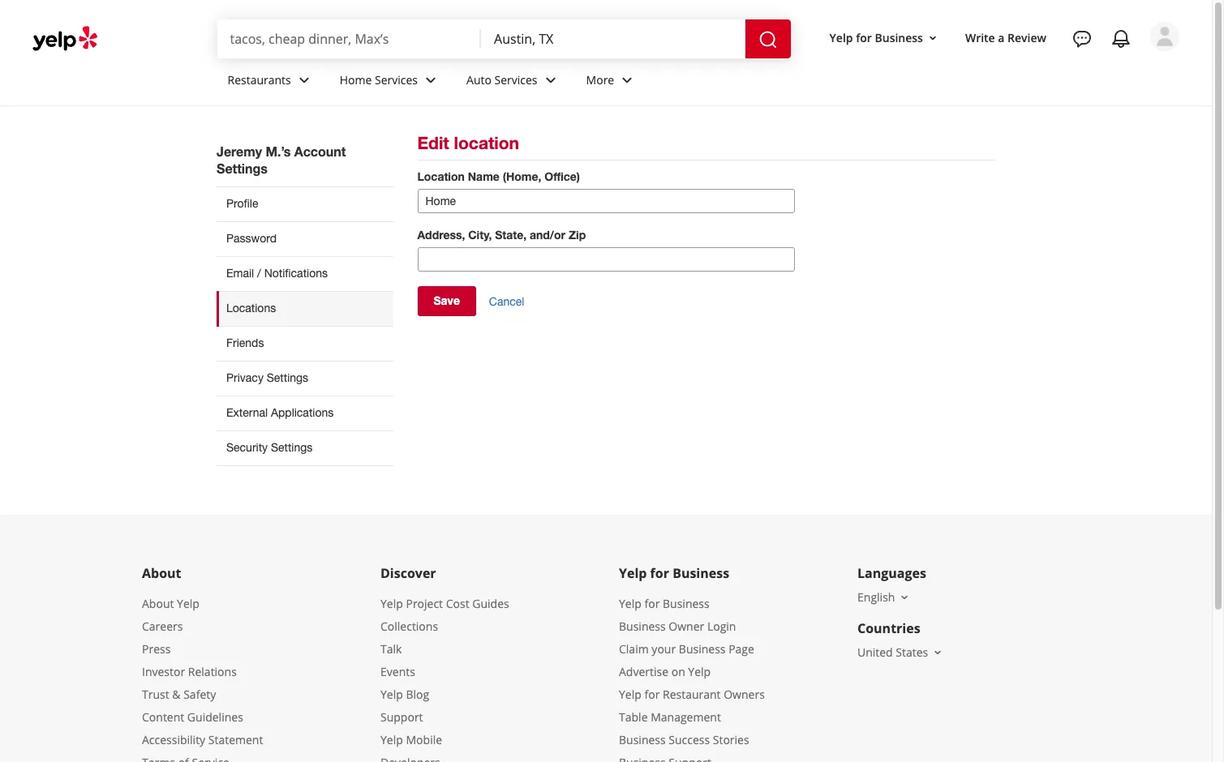 Task type: describe. For each thing, give the bounding box(es) containing it.
privacy
[[226, 372, 264, 385]]

search image
[[758, 30, 778, 49]]

investor relations link
[[142, 664, 237, 680]]

united states button
[[858, 645, 945, 660]]

blog
[[406, 687, 429, 703]]

success
[[669, 733, 710, 748]]

restaurants link
[[215, 58, 327, 105]]

jeremy m.'s account settings
[[217, 144, 346, 176]]

email / notifications
[[226, 267, 328, 280]]

m.'s
[[266, 144, 291, 159]]

notifications
[[264, 267, 328, 280]]

email / notifications link
[[217, 256, 393, 291]]

save
[[434, 294, 460, 308]]

states
[[896, 645, 928, 660]]

settings for privacy
[[267, 372, 308, 385]]

settings inside jeremy m.'s account settings
[[217, 161, 268, 176]]

business up owner
[[663, 596, 710, 612]]

state,
[[495, 228, 527, 242]]

address, city, state, and/or zip
[[417, 228, 586, 242]]

notifications image
[[1112, 29, 1131, 49]]

write
[[966, 30, 995, 45]]

services for home services
[[375, 72, 418, 87]]

services for auto services
[[495, 72, 538, 87]]

about yelp link
[[142, 596, 200, 612]]

none field near
[[494, 30, 732, 48]]

for up yelp for business link on the right bottom of page
[[650, 565, 669, 583]]

yelp inside about yelp careers press investor relations trust & safety content guidelines accessibility statement
[[177, 596, 200, 612]]

owners
[[724, 687, 765, 703]]

united
[[858, 645, 893, 660]]

/
[[257, 267, 261, 280]]

login
[[708, 619, 736, 634]]

yelp up the table
[[619, 687, 642, 703]]

settings for security
[[271, 441, 313, 454]]

external
[[226, 406, 268, 419]]

yelp down support at the left of the page
[[381, 733, 403, 748]]

24 chevron down v2 image for home services
[[421, 70, 441, 90]]

Near text field
[[494, 30, 732, 48]]

save button
[[417, 286, 476, 316]]

locations link
[[217, 291, 393, 326]]

account
[[294, 144, 346, 159]]

24 chevron down v2 image for more
[[618, 70, 637, 90]]

write a review
[[966, 30, 1047, 45]]

more
[[586, 72, 614, 87]]

collections link
[[381, 619, 438, 634]]

your
[[652, 642, 676, 657]]

(home,
[[503, 170, 542, 183]]

stories
[[713, 733, 749, 748]]

security settings link
[[217, 431, 393, 466]]

for up business owner login link
[[645, 596, 660, 612]]

24 chevron down v2 image for restaurants
[[294, 70, 314, 90]]

cost
[[446, 596, 470, 612]]

united states
[[858, 645, 928, 660]]

english button
[[858, 590, 912, 605]]

cancel link
[[489, 295, 525, 310]]

restaurants
[[228, 72, 291, 87]]

careers
[[142, 619, 183, 634]]

page
[[729, 642, 755, 657]]

yelp project cost guides link
[[381, 596, 509, 612]]

yelp blog link
[[381, 687, 429, 703]]

talk link
[[381, 642, 402, 657]]

business up claim
[[619, 619, 666, 634]]

claim your business page link
[[619, 642, 755, 657]]

name
[[468, 170, 500, 183]]

talk
[[381, 642, 402, 657]]

external applications
[[226, 406, 334, 419]]

auto
[[467, 72, 492, 87]]

yelp for business link
[[619, 596, 710, 612]]

location
[[417, 170, 465, 183]]

press
[[142, 642, 171, 657]]

none field "find"
[[230, 30, 468, 48]]

content guidelines link
[[142, 710, 243, 725]]

table management link
[[619, 710, 721, 725]]

home
[[340, 72, 372, 87]]

about for about
[[142, 565, 181, 583]]

about yelp careers press investor relations trust & safety content guidelines accessibility statement
[[142, 596, 263, 748]]

business owner login link
[[619, 619, 736, 634]]

for down advertise
[[645, 687, 660, 703]]

yelp up yelp for business link on the right bottom of page
[[619, 565, 647, 583]]

messages image
[[1073, 29, 1092, 49]]

applications
[[271, 406, 334, 419]]

trust & safety link
[[142, 687, 216, 703]]

profile link
[[217, 187, 393, 222]]

16 chevron down v2 image for languages
[[899, 591, 912, 604]]

business success stories link
[[619, 733, 749, 748]]

privacy settings link
[[217, 361, 393, 396]]

home services
[[340, 72, 418, 87]]

review
[[1008, 30, 1047, 45]]



Task type: vqa. For each thing, say whether or not it's contained in the screenshot.


Task type: locate. For each thing, give the bounding box(es) containing it.
project
[[406, 596, 443, 612]]

0 vertical spatial about
[[142, 565, 181, 583]]

table
[[619, 710, 648, 725]]

security
[[226, 441, 268, 454]]

2 none field from the left
[[494, 30, 732, 48]]

24 chevron down v2 image right more
[[618, 70, 637, 90]]

0 horizontal spatial yelp for business
[[619, 565, 730, 583]]

privacy settings
[[226, 372, 308, 385]]

settings
[[217, 161, 268, 176], [267, 372, 308, 385], [271, 441, 313, 454]]

events link
[[381, 664, 415, 680]]

1 24 chevron down v2 image from the left
[[294, 70, 314, 90]]

business categories element
[[215, 58, 1180, 105]]

settings down the "jeremy"
[[217, 161, 268, 176]]

more link
[[573, 58, 650, 105]]

none field up more
[[494, 30, 732, 48]]

1 horizontal spatial yelp for business
[[830, 30, 923, 45]]

yelp project cost guides collections talk events yelp blog support yelp mobile
[[381, 596, 509, 748]]

1 horizontal spatial none field
[[494, 30, 732, 48]]

16 chevron down v2 image for countries
[[932, 646, 945, 659]]

advertise
[[619, 664, 669, 680]]

edit location
[[417, 133, 519, 153]]

yelp for business up yelp for business link on the right bottom of page
[[619, 565, 730, 583]]

business up yelp for business link on the right bottom of page
[[673, 565, 730, 583]]

languages
[[858, 565, 927, 583]]

24 chevron down v2 image inside the "auto services" link
[[541, 70, 560, 90]]

mobile
[[406, 733, 442, 748]]

0 vertical spatial yelp for business
[[830, 30, 923, 45]]

1 24 chevron down v2 image from the left
[[541, 70, 560, 90]]

email
[[226, 267, 254, 280]]

2 vertical spatial settings
[[271, 441, 313, 454]]

for left 16 chevron down v2 icon
[[856, 30, 872, 45]]

management
[[651, 710, 721, 725]]

profile
[[226, 197, 258, 210]]

business inside button
[[875, 30, 923, 45]]

24 chevron down v2 image for auto services
[[541, 70, 560, 90]]

business left 16 chevron down v2 icon
[[875, 30, 923, 45]]

yelp mobile link
[[381, 733, 442, 748]]

None text field
[[417, 189, 795, 213], [417, 247, 795, 272], [417, 189, 795, 213], [417, 247, 795, 272]]

content
[[142, 710, 184, 725]]

about up about yelp link
[[142, 565, 181, 583]]

yelp for business left 16 chevron down v2 icon
[[830, 30, 923, 45]]

trust
[[142, 687, 169, 703]]

write a review link
[[959, 23, 1053, 52]]

16 chevron down v2 image right states
[[932, 646, 945, 659]]

0 horizontal spatial 24 chevron down v2 image
[[541, 70, 560, 90]]

none field up home
[[230, 30, 468, 48]]

external applications link
[[217, 396, 393, 431]]

24 chevron down v2 image inside home services link
[[421, 70, 441, 90]]

locations
[[226, 302, 276, 315]]

16 chevron down v2 image down languages at the bottom right of the page
[[899, 591, 912, 604]]

yelp down "events"
[[381, 687, 403, 703]]

cancel
[[489, 295, 525, 308]]

countries
[[858, 620, 921, 638]]

yelp for business inside button
[[830, 30, 923, 45]]

jeremy m. image
[[1151, 22, 1180, 51]]

a
[[998, 30, 1005, 45]]

24 chevron down v2 image left the auto
[[421, 70, 441, 90]]

friends
[[226, 337, 264, 350]]

24 chevron down v2 image inside "restaurants" link
[[294, 70, 314, 90]]

0 horizontal spatial services
[[375, 72, 418, 87]]

press link
[[142, 642, 171, 657]]

owner
[[669, 619, 705, 634]]

1 services from the left
[[375, 72, 418, 87]]

discover
[[381, 565, 436, 583]]

investor
[[142, 664, 185, 680]]

services right home
[[375, 72, 418, 87]]

edit
[[417, 133, 449, 153]]

password
[[226, 232, 277, 245]]

office)
[[545, 170, 580, 183]]

accessibility statement link
[[142, 733, 263, 748]]

guides
[[472, 596, 509, 612]]

2 services from the left
[[495, 72, 538, 87]]

for
[[856, 30, 872, 45], [650, 565, 669, 583], [645, 596, 660, 612], [645, 687, 660, 703]]

24 chevron down v2 image
[[294, 70, 314, 90], [421, 70, 441, 90]]

2 24 chevron down v2 image from the left
[[421, 70, 441, 90]]

safety
[[184, 687, 216, 703]]

16 chevron down v2 image inside the united states dropdown button
[[932, 646, 945, 659]]

home services link
[[327, 58, 454, 105]]

1 horizontal spatial 16 chevron down v2 image
[[932, 646, 945, 659]]

yelp
[[830, 30, 853, 45], [619, 565, 647, 583], [177, 596, 200, 612], [381, 596, 403, 612], [619, 596, 642, 612], [688, 664, 711, 680], [381, 687, 403, 703], [619, 687, 642, 703], [381, 733, 403, 748]]

yelp right on
[[688, 664, 711, 680]]

english
[[858, 590, 895, 605]]

24 chevron down v2 image right auto services
[[541, 70, 560, 90]]

0 vertical spatial settings
[[217, 161, 268, 176]]

None search field
[[217, 19, 794, 58]]

1 none field from the left
[[230, 30, 468, 48]]

careers link
[[142, 619, 183, 634]]

16 chevron down v2 image
[[927, 31, 940, 44]]

Find text field
[[230, 30, 468, 48]]

2 about from the top
[[142, 596, 174, 612]]

jeremy
[[217, 144, 262, 159]]

16 chevron down v2 image inside english dropdown button
[[899, 591, 912, 604]]

1 vertical spatial settings
[[267, 372, 308, 385]]

support
[[381, 710, 423, 725]]

claim
[[619, 642, 649, 657]]

1 about from the top
[[142, 565, 181, 583]]

yelp up careers link
[[177, 596, 200, 612]]

business down the table
[[619, 733, 666, 748]]

statement
[[208, 733, 263, 748]]

24 chevron down v2 image right restaurants
[[294, 70, 314, 90]]

business down owner
[[679, 642, 726, 657]]

yelp inside button
[[830, 30, 853, 45]]

auto services
[[467, 72, 538, 87]]

yelp for restaurant owners link
[[619, 687, 765, 703]]

yelp for business button
[[823, 23, 946, 52]]

business
[[875, 30, 923, 45], [673, 565, 730, 583], [663, 596, 710, 612], [619, 619, 666, 634], [679, 642, 726, 657], [619, 733, 666, 748]]

advertise on yelp link
[[619, 664, 711, 680]]

None field
[[230, 30, 468, 48], [494, 30, 732, 48]]

yelp up claim
[[619, 596, 642, 612]]

city,
[[468, 228, 492, 242]]

yelp for business business owner login claim your business page advertise on yelp yelp for restaurant owners table management business success stories
[[619, 596, 765, 748]]

settings up external applications
[[267, 372, 308, 385]]

24 chevron down v2 image inside more link
[[618, 70, 637, 90]]

services right the auto
[[495, 72, 538, 87]]

about up careers link
[[142, 596, 174, 612]]

0 horizontal spatial 24 chevron down v2 image
[[294, 70, 314, 90]]

password link
[[217, 222, 393, 256]]

1 vertical spatial 16 chevron down v2 image
[[932, 646, 945, 659]]

on
[[672, 664, 685, 680]]

and/or
[[530, 228, 566, 242]]

1 vertical spatial about
[[142, 596, 174, 612]]

16 chevron down v2 image
[[899, 591, 912, 604], [932, 646, 945, 659]]

0 vertical spatial 16 chevron down v2 image
[[899, 591, 912, 604]]

&
[[172, 687, 181, 703]]

settings down applications
[[271, 441, 313, 454]]

zip
[[569, 228, 586, 242]]

24 chevron down v2 image
[[541, 70, 560, 90], [618, 70, 637, 90]]

address,
[[417, 228, 465, 242]]

support link
[[381, 710, 423, 725]]

for inside button
[[856, 30, 872, 45]]

1 horizontal spatial 24 chevron down v2 image
[[421, 70, 441, 90]]

accessibility
[[142, 733, 205, 748]]

yelp up collections
[[381, 596, 403, 612]]

auto services link
[[454, 58, 573, 105]]

user actions element
[[817, 20, 1203, 120]]

1 horizontal spatial services
[[495, 72, 538, 87]]

restaurant
[[663, 687, 721, 703]]

about
[[142, 565, 181, 583], [142, 596, 174, 612]]

relations
[[188, 664, 237, 680]]

1 vertical spatial yelp for business
[[619, 565, 730, 583]]

about inside about yelp careers press investor relations trust & safety content guidelines accessibility statement
[[142, 596, 174, 612]]

0 horizontal spatial none field
[[230, 30, 468, 48]]

about for about yelp careers press investor relations trust & safety content guidelines accessibility statement
[[142, 596, 174, 612]]

2 24 chevron down v2 image from the left
[[618, 70, 637, 90]]

0 horizontal spatial 16 chevron down v2 image
[[899, 591, 912, 604]]

yelp right search icon
[[830, 30, 853, 45]]

guidelines
[[187, 710, 243, 725]]

location name (home, office)
[[417, 170, 580, 183]]

1 horizontal spatial 24 chevron down v2 image
[[618, 70, 637, 90]]



